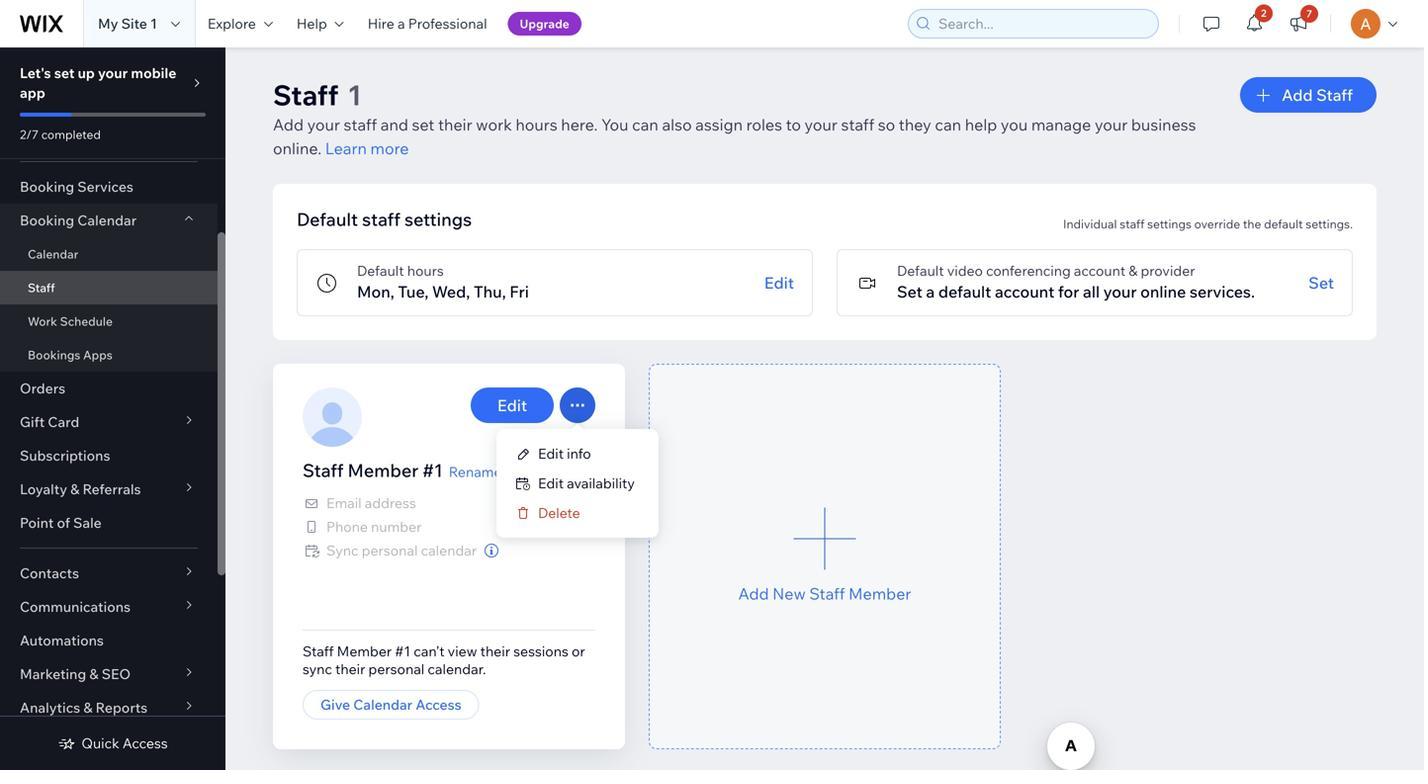 Task type: locate. For each thing, give the bounding box(es) containing it.
1 horizontal spatial hours
[[516, 115, 558, 135]]

1 vertical spatial their
[[481, 643, 511, 660]]

0 vertical spatial a
[[398, 15, 405, 32]]

sync
[[303, 661, 332, 678]]

services
[[77, 178, 133, 195]]

a
[[398, 15, 405, 32], [927, 282, 935, 302]]

calendar inside dropdown button
[[77, 212, 137, 229]]

add for add staff
[[1282, 85, 1314, 105]]

settings.
[[1306, 217, 1354, 232]]

0 horizontal spatial settings
[[405, 208, 472, 231]]

0 vertical spatial access
[[416, 697, 462, 714]]

2 vertical spatial their
[[335, 661, 365, 678]]

my
[[98, 15, 118, 32]]

2 horizontal spatial add
[[1282, 85, 1314, 105]]

settings up provider
[[1148, 217, 1192, 232]]

default inside default hours mon, tue, wed, thu, fri
[[357, 262, 404, 280]]

#1 inside staff member #1 can't view their sessions or sync their personal calendar.
[[395, 643, 411, 660]]

booking inside 'booking calendar' dropdown button
[[20, 212, 74, 229]]

0 horizontal spatial their
[[335, 661, 365, 678]]

to
[[786, 115, 801, 135]]

member inside staff member #1 can't view their sessions or sync their personal calendar.
[[337, 643, 392, 660]]

default down learn
[[297, 208, 358, 231]]

0 horizontal spatial hours
[[407, 262, 444, 280]]

gift
[[20, 414, 45, 431]]

their left work
[[438, 115, 473, 135]]

#1 left rename
[[423, 460, 443, 482]]

1 horizontal spatial add
[[739, 584, 769, 604]]

staff up email
[[303, 460, 344, 482]]

edit availability
[[538, 475, 635, 492]]

0 horizontal spatial add
[[273, 115, 304, 135]]

staff member #1 can't view their sessions or sync their personal calendar.
[[303, 643, 585, 678]]

set right and
[[412, 115, 435, 135]]

number
[[371, 518, 422, 536]]

default inside default video conferencing account & provider set a default account for all your online services.
[[897, 262, 944, 280]]

calendar down booking calendar
[[28, 247, 78, 262]]

assign
[[696, 115, 743, 135]]

rename button
[[449, 464, 502, 481]]

your down staff 1 at top
[[307, 115, 340, 135]]

edit info button
[[497, 439, 659, 469]]

booking down booking services
[[20, 212, 74, 229]]

calendar for give calendar access
[[353, 697, 413, 714]]

thu,
[[474, 282, 506, 302]]

edit button
[[765, 271, 795, 295], [471, 388, 554, 423]]

1 horizontal spatial set
[[412, 115, 435, 135]]

0 horizontal spatial default
[[939, 282, 992, 302]]

1 vertical spatial set
[[412, 115, 435, 135]]

your right up
[[98, 64, 128, 82]]

learn
[[325, 139, 367, 158]]

and
[[381, 115, 409, 135]]

2 vertical spatial calendar
[[353, 697, 413, 714]]

hours
[[516, 115, 558, 135], [407, 262, 444, 280]]

hours right work
[[516, 115, 558, 135]]

0 horizontal spatial edit button
[[471, 388, 554, 423]]

& left seo
[[89, 666, 98, 683]]

my site 1
[[98, 15, 157, 32]]

0 vertical spatial 1
[[150, 15, 157, 32]]

their right view
[[481, 643, 511, 660]]

member for staff member #1 rename
[[348, 460, 419, 482]]

& right loyalty
[[70, 481, 80, 498]]

hours up tue,
[[407, 262, 444, 280]]

booking
[[20, 178, 74, 195], [20, 212, 74, 229]]

0 vertical spatial hours
[[516, 115, 558, 135]]

1 horizontal spatial set
[[1309, 273, 1335, 293]]

give calendar access button
[[303, 691, 480, 720]]

& for reports
[[83, 700, 93, 717]]

1 horizontal spatial edit button
[[765, 271, 795, 295]]

calendar down booking services link
[[77, 212, 137, 229]]

set left up
[[54, 64, 75, 82]]

can left help
[[935, 115, 962, 135]]

add
[[1282, 85, 1314, 105], [273, 115, 304, 135], [739, 584, 769, 604]]

account down conferencing
[[995, 282, 1055, 302]]

card
[[48, 414, 79, 431]]

add new staff member button
[[649, 364, 1001, 750]]

contacts button
[[0, 557, 218, 591]]

booking inside booking services link
[[20, 178, 74, 195]]

work
[[476, 115, 512, 135]]

reports
[[96, 700, 148, 717]]

1 horizontal spatial 1
[[348, 78, 362, 112]]

booking services
[[20, 178, 133, 195]]

1 vertical spatial calendar
[[28, 247, 78, 262]]

staff for staff member #1 can't view their sessions or sync their personal calendar.
[[303, 643, 334, 660]]

staff up the online. on the left top of the page
[[273, 78, 339, 112]]

1 horizontal spatial their
[[438, 115, 473, 135]]

1 right site
[[150, 15, 157, 32]]

also
[[662, 115, 692, 135]]

0 horizontal spatial can
[[632, 115, 659, 135]]

staff inside sidebar element
[[28, 281, 55, 295]]

1 booking from the top
[[20, 178, 74, 195]]

Search... field
[[933, 10, 1153, 38]]

personal up give calendar access
[[369, 661, 425, 678]]

staff for staff 1
[[273, 78, 339, 112]]

online
[[1141, 282, 1187, 302]]

loyalty
[[20, 481, 67, 498]]

or
[[572, 643, 585, 660]]

they
[[899, 115, 932, 135]]

default inside default video conferencing account & provider set a default account for all your online services.
[[939, 282, 992, 302]]

1 vertical spatial member
[[849, 584, 912, 604]]

add for add your staff and set their work hours here. you can also assign roles to your staff so they can help you manage your business online.
[[273, 115, 304, 135]]

point
[[20, 515, 54, 532]]

0 vertical spatial member
[[348, 460, 419, 482]]

add left new
[[739, 584, 769, 604]]

menu
[[497, 439, 659, 528]]

1 vertical spatial personal
[[369, 661, 425, 678]]

& for seo
[[89, 666, 98, 683]]

staff for staff
[[28, 281, 55, 295]]

1 vertical spatial edit button
[[471, 388, 554, 423]]

access down reports
[[123, 735, 168, 752]]

quick
[[81, 735, 119, 752]]

personal inside staff member #1 can't view their sessions or sync their personal calendar.
[[369, 661, 425, 678]]

staff down more at the left top of page
[[362, 208, 401, 231]]

1 vertical spatial booking
[[20, 212, 74, 229]]

personal down 'number'
[[362, 542, 418, 560]]

1 horizontal spatial default
[[1265, 217, 1304, 232]]

1 horizontal spatial #1
[[423, 460, 443, 482]]

individual staff settings override the default settings.
[[1064, 217, 1354, 232]]

online.
[[273, 139, 322, 158]]

1 vertical spatial access
[[123, 735, 168, 752]]

their right sync
[[335, 661, 365, 678]]

1 horizontal spatial can
[[935, 115, 962, 135]]

default staff settings
[[297, 208, 472, 231]]

member right new
[[849, 584, 912, 604]]

0 horizontal spatial #1
[[395, 643, 411, 660]]

0 vertical spatial account
[[1074, 262, 1126, 280]]

can right you
[[632, 115, 659, 135]]

default right the in the top right of the page
[[1265, 217, 1304, 232]]

automations link
[[0, 624, 218, 658]]

1 vertical spatial default
[[939, 282, 992, 302]]

default down video
[[939, 282, 992, 302]]

add for add new staff member
[[739, 584, 769, 604]]

1 vertical spatial hours
[[407, 262, 444, 280]]

fri
[[510, 282, 529, 302]]

0 vertical spatial edit button
[[765, 271, 795, 295]]

2 booking from the top
[[20, 212, 74, 229]]

0 vertical spatial add
[[1282, 85, 1314, 105]]

access down calendar.
[[416, 697, 462, 714]]

settings up default hours mon, tue, wed, thu, fri
[[405, 208, 472, 231]]

1 horizontal spatial settings
[[1148, 217, 1192, 232]]

analytics
[[20, 700, 80, 717]]

1 up learn
[[348, 78, 362, 112]]

0 vertical spatial their
[[438, 115, 473, 135]]

0 horizontal spatial account
[[995, 282, 1055, 302]]

roles
[[747, 115, 783, 135]]

you
[[1001, 115, 1028, 135]]

0 horizontal spatial access
[[123, 735, 168, 752]]

& inside default video conferencing account & provider set a default account for all your online services.
[[1129, 262, 1138, 280]]

2 vertical spatial member
[[337, 643, 392, 660]]

staff up work
[[28, 281, 55, 295]]

1 vertical spatial add
[[273, 115, 304, 135]]

staff up sync
[[303, 643, 334, 660]]

set
[[54, 64, 75, 82], [412, 115, 435, 135]]

0 vertical spatial #1
[[423, 460, 443, 482]]

default up mon,
[[357, 262, 404, 280]]

& left reports
[[83, 700, 93, 717]]

add up the online. on the left top of the page
[[273, 115, 304, 135]]

your right the all
[[1104, 282, 1137, 302]]

set
[[1309, 273, 1335, 293], [897, 282, 923, 302]]

default hours mon, tue, wed, thu, fri
[[357, 262, 529, 302]]

calendar
[[77, 212, 137, 229], [28, 247, 78, 262], [353, 697, 413, 714]]

individual
[[1064, 217, 1118, 232]]

app
[[20, 84, 45, 101]]

1 horizontal spatial a
[[927, 282, 935, 302]]

2 vertical spatial add
[[739, 584, 769, 604]]

referrals
[[83, 481, 141, 498]]

1
[[150, 15, 157, 32], [348, 78, 362, 112]]

0 horizontal spatial set
[[897, 282, 923, 302]]

member inside button
[[849, 584, 912, 604]]

0 horizontal spatial a
[[398, 15, 405, 32]]

marketing & seo
[[20, 666, 131, 683]]

1 horizontal spatial access
[[416, 697, 462, 714]]

staff right individual
[[1120, 217, 1145, 232]]

& inside dropdown button
[[83, 700, 93, 717]]

member up give calendar access
[[337, 643, 392, 660]]

& left provider
[[1129, 262, 1138, 280]]

2 horizontal spatial their
[[481, 643, 511, 660]]

member up address
[[348, 460, 419, 482]]

booking up booking calendar
[[20, 178, 74, 195]]

hours inside default hours mon, tue, wed, thu, fri
[[407, 262, 444, 280]]

#1 left can't
[[395, 643, 411, 660]]

bookings
[[28, 348, 80, 363]]

booking for booking calendar
[[20, 212, 74, 229]]

0 vertical spatial calendar
[[77, 212, 137, 229]]

completed
[[41, 127, 101, 142]]

your inside let's set up your mobile app
[[98, 64, 128, 82]]

gift card
[[20, 414, 79, 431]]

rename
[[449, 464, 502, 481]]

sync personal calendar
[[327, 542, 477, 560]]

staff inside staff member #1 can't view their sessions or sync their personal calendar.
[[303, 643, 334, 660]]

1 vertical spatial #1
[[395, 643, 411, 660]]

0 horizontal spatial set
[[54, 64, 75, 82]]

add inside add your staff and set their work hours here. you can also assign roles to your staff so they can help you manage your business online.
[[273, 115, 304, 135]]

analytics & reports button
[[0, 692, 218, 725]]

0 vertical spatial default
[[1265, 217, 1304, 232]]

0 horizontal spatial 1
[[150, 15, 157, 32]]

0 vertical spatial set
[[54, 64, 75, 82]]

phone number
[[327, 518, 422, 536]]

2
[[1262, 7, 1267, 19]]

default left video
[[897, 262, 944, 280]]

0 vertical spatial booking
[[20, 178, 74, 195]]

help button
[[285, 0, 356, 47]]

new
[[773, 584, 806, 604]]

provider
[[1141, 262, 1196, 280]]

their inside add your staff and set their work hours here. you can also assign roles to your staff so they can help you manage your business online.
[[438, 115, 473, 135]]

calendar right give
[[353, 697, 413, 714]]

add down 7 button at right
[[1282, 85, 1314, 105]]

1 vertical spatial a
[[927, 282, 935, 302]]

calendar inside button
[[353, 697, 413, 714]]

account up the all
[[1074, 262, 1126, 280]]

point of sale link
[[0, 507, 218, 540]]

communications button
[[0, 591, 218, 624]]



Task type: describe. For each thing, give the bounding box(es) containing it.
schedule
[[60, 314, 113, 329]]

staff left so
[[841, 115, 875, 135]]

up
[[78, 64, 95, 82]]

1 vertical spatial account
[[995, 282, 1055, 302]]

explore
[[208, 15, 256, 32]]

loyalty & referrals button
[[0, 473, 218, 507]]

set button
[[1309, 271, 1335, 295]]

#1 for staff member #1 can't view their sessions or sync their personal calendar.
[[395, 643, 411, 660]]

conferencing
[[987, 262, 1071, 280]]

so
[[878, 115, 896, 135]]

default video conferencing account & provider set a default account for all your online services.
[[897, 262, 1256, 302]]

booking calendar
[[20, 212, 137, 229]]

edit availability button
[[497, 469, 659, 499]]

set inside let's set up your mobile app
[[54, 64, 75, 82]]

video
[[948, 262, 983, 280]]

delete
[[538, 505, 580, 522]]

hire a professional
[[368, 15, 487, 32]]

work
[[28, 314, 57, 329]]

their for set
[[438, 115, 473, 135]]

work schedule link
[[0, 305, 218, 338]]

point of sale
[[20, 515, 102, 532]]

access inside sidebar element
[[123, 735, 168, 752]]

#1 for staff member #1 rename
[[423, 460, 443, 482]]

staff up "learn more" "button"
[[344, 115, 377, 135]]

give calendar access
[[321, 697, 462, 714]]

wed,
[[432, 282, 470, 302]]

sidebar element
[[0, 47, 226, 771]]

learn more button
[[325, 137, 409, 160]]

member for staff member #1 can't view their sessions or sync their personal calendar.
[[337, 643, 392, 660]]

sale
[[73, 515, 102, 532]]

work schedule
[[28, 314, 113, 329]]

0 vertical spatial personal
[[362, 542, 418, 560]]

default for default hours mon, tue, wed, thu, fri
[[357, 262, 404, 280]]

add your staff and set their work hours here. you can also assign roles to your staff so they can help you manage your business online.
[[273, 115, 1197, 158]]

availability
[[567, 475, 635, 492]]

2/7 completed
[[20, 127, 101, 142]]

orders link
[[0, 372, 218, 406]]

hire
[[368, 15, 395, 32]]

booking calendar button
[[0, 204, 218, 237]]

booking for booking services
[[20, 178, 74, 195]]

learn more
[[325, 139, 409, 158]]

default for default video conferencing account & provider set a default account for all your online services.
[[897, 262, 944, 280]]

add staff button
[[1241, 77, 1377, 113]]

email
[[327, 495, 362, 512]]

& for referrals
[[70, 481, 80, 498]]

manage
[[1032, 115, 1092, 135]]

calendar for booking calendar
[[77, 212, 137, 229]]

override
[[1195, 217, 1241, 232]]

apps
[[83, 348, 113, 363]]

communications
[[20, 599, 131, 616]]

marketing & seo button
[[0, 658, 218, 692]]

all
[[1083, 282, 1100, 302]]

2/7
[[20, 127, 39, 142]]

loyalty & referrals
[[20, 481, 141, 498]]

2 can from the left
[[935, 115, 962, 135]]

your right the manage
[[1095, 115, 1128, 135]]

default for default staff settings
[[297, 208, 358, 231]]

let's set up your mobile app
[[20, 64, 176, 101]]

can't
[[414, 643, 445, 660]]

your inside default video conferencing account & provider set a default account for all your online services.
[[1104, 282, 1137, 302]]

hours inside add your staff and set their work hours here. you can also assign roles to your staff so they can help you manage your business online.
[[516, 115, 558, 135]]

seo
[[102, 666, 131, 683]]

services.
[[1190, 282, 1256, 302]]

booking services link
[[0, 170, 218, 204]]

their for view
[[481, 643, 511, 660]]

site
[[121, 15, 147, 32]]

settings for default
[[405, 208, 472, 231]]

a inside default video conferencing account & provider set a default account for all your online services.
[[927, 282, 935, 302]]

subscriptions link
[[0, 439, 218, 473]]

1 vertical spatial 1
[[348, 78, 362, 112]]

1 can from the left
[[632, 115, 659, 135]]

quick access
[[81, 735, 168, 752]]

subscriptions
[[20, 447, 110, 465]]

analytics & reports
[[20, 700, 148, 717]]

your right to
[[805, 115, 838, 135]]

let's
[[20, 64, 51, 82]]

gift card button
[[0, 406, 218, 439]]

7
[[1307, 7, 1313, 20]]

the
[[1244, 217, 1262, 232]]

1 horizontal spatial account
[[1074, 262, 1126, 280]]

staff down 7 button at right
[[1317, 85, 1354, 105]]

here.
[[561, 115, 598, 135]]

menu containing edit info
[[497, 439, 659, 528]]

calendar
[[421, 542, 477, 560]]

7 button
[[1277, 0, 1321, 47]]

bookings apps
[[28, 348, 113, 363]]

for
[[1059, 282, 1080, 302]]

settings for individual
[[1148, 217, 1192, 232]]

tue,
[[398, 282, 429, 302]]

set inside default video conferencing account & provider set a default account for all your online services.
[[897, 282, 923, 302]]

staff right new
[[810, 584, 845, 604]]

staff 1
[[273, 78, 362, 112]]

automations
[[20, 632, 104, 650]]

orders
[[20, 380, 65, 397]]

email address
[[327, 495, 416, 512]]

address
[[365, 495, 416, 512]]

upgrade
[[520, 16, 570, 31]]

delete button
[[497, 499, 659, 528]]

marketing
[[20, 666, 86, 683]]

contacts
[[20, 565, 79, 582]]

mon,
[[357, 282, 395, 302]]

give
[[321, 697, 350, 714]]

mobile
[[131, 64, 176, 82]]

staff for staff member #1 rename
[[303, 460, 344, 482]]

of
[[57, 515, 70, 532]]

hire a professional link
[[356, 0, 499, 47]]

set inside add your staff and set their work hours here. you can also assign roles to your staff so they can help you manage your business online.
[[412, 115, 435, 135]]

sync
[[327, 542, 359, 560]]



Task type: vqa. For each thing, say whether or not it's contained in the screenshot.
business in the top of the page
yes



